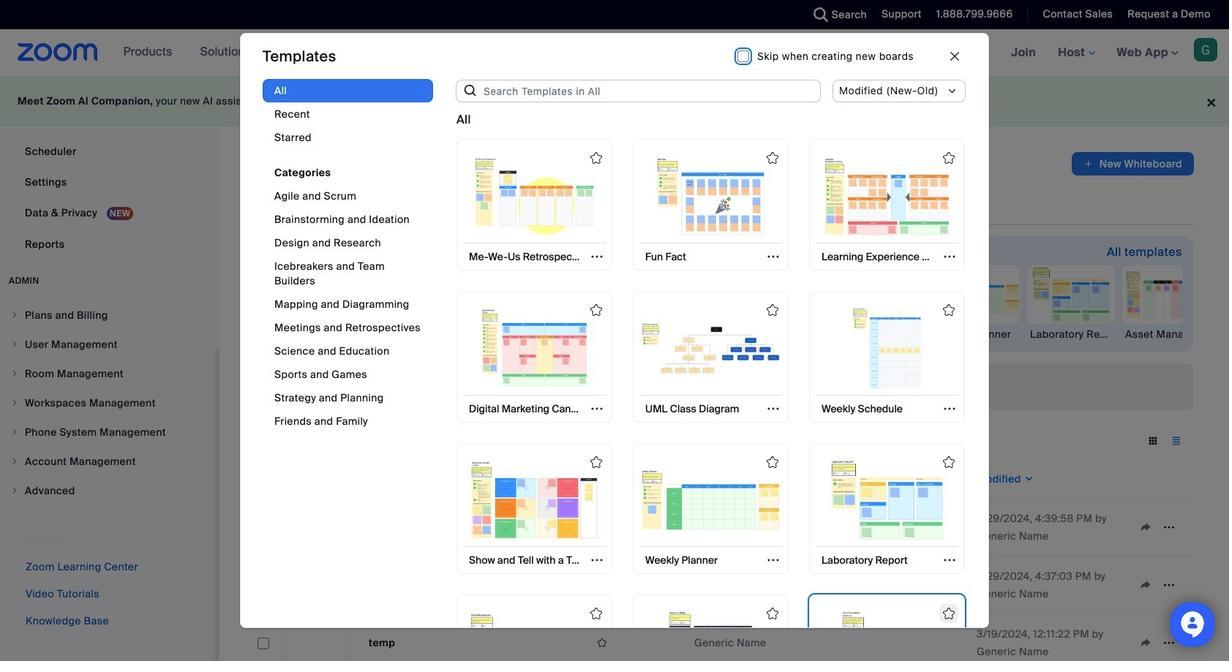 Task type: vqa. For each thing, say whether or not it's contained in the screenshot.
Digital Marketing Canvas element
yes



Task type: locate. For each thing, give the bounding box(es) containing it.
add to starred image inside card for template show and tell with a twist element
[[591, 457, 603, 468]]

add to starred image inside card for template weekly schedule element
[[944, 305, 955, 316]]

card for template laboratory report element
[[810, 443, 966, 575]]

add to starred image for "thumbnail for digital marketing canvas"
[[591, 305, 603, 316]]

application
[[1072, 152, 1195, 176], [255, 460, 1195, 662], [591, 517, 683, 539], [591, 575, 683, 597], [591, 633, 683, 654]]

weekly schedule element
[[742, 327, 830, 342]]

Search Templates in All text field
[[478, 79, 822, 103]]

close image
[[951, 52, 960, 61]]

tabs of all whiteboard page tab list
[[255, 187, 895, 225]]

thumbnail for laboratory report image
[[818, 460, 957, 541]]

add to starred image inside card for template laboratory report element
[[944, 457, 955, 468]]

2 vertical spatial add to starred image
[[591, 609, 603, 620]]

add to starred image inside card for template uml class diagram element
[[767, 305, 779, 316]]

footer
[[0, 76, 1230, 127]]

temp element
[[369, 637, 396, 650]]

thumbnail for asset management image
[[465, 612, 604, 662]]

cell
[[281, 508, 351, 548], [258, 523, 269, 534], [830, 525, 971, 531], [281, 566, 351, 605], [258, 581, 269, 592], [830, 583, 971, 589], [830, 615, 971, 662]]

add to starred image
[[591, 153, 603, 164], [944, 305, 955, 316], [591, 609, 603, 620]]

thumbnail for digital marketing canvas image
[[465, 308, 604, 389]]

add to starred image
[[767, 153, 779, 164], [944, 153, 955, 164], [591, 305, 603, 316], [767, 305, 779, 316], [591, 457, 603, 468], [767, 457, 779, 468], [944, 457, 955, 468], [767, 609, 779, 620], [944, 609, 955, 620]]

laboratory report element
[[1028, 327, 1116, 342]]

card for template uml class diagram element
[[633, 291, 789, 423]]

Search text field
[[261, 430, 385, 453]]

card for template weekly schedule element
[[810, 291, 966, 423]]

product information navigation
[[112, 29, 462, 76]]

add to starred image inside card for template me-we-us retrospective element
[[591, 153, 603, 164]]

add to starred image for thumbnail for me-we-us retrospective at the left top of the page
[[591, 153, 603, 164]]

card for template digital marketing canvas element
[[457, 291, 613, 423]]

add to starred image for "thumbnail for show and tell with a twist"
[[591, 457, 603, 468]]

add to starred image for thumbnail for laboratory report
[[944, 457, 955, 468]]

card for template asset management element
[[457, 595, 613, 662]]

personal menu menu
[[0, 0, 215, 261]]

asset management element
[[1123, 327, 1211, 342]]

add to starred image inside card for template weekly planner element
[[767, 457, 779, 468]]

1 vertical spatial add to starred image
[[944, 305, 955, 316]]

add to starred image inside the card for template digital marketing canvas 'element'
[[591, 305, 603, 316]]

add to starred image inside card for template learning experience canvas element
[[944, 153, 955, 164]]

status
[[457, 112, 471, 129]]

add to starred image inside card for template sentence maker "element"
[[767, 609, 779, 620]]

0 vertical spatial add to starred image
[[591, 153, 603, 164]]

add to starred image inside the card for template fun fact element
[[767, 153, 779, 164]]

grid mode, not selected image
[[1142, 435, 1166, 448]]

add to starred image for thumbnail for learning experience canvas
[[944, 153, 955, 164]]

banner
[[0, 29, 1230, 77]]

thumbnail for sentence maker image
[[642, 612, 781, 662]]



Task type: describe. For each thing, give the bounding box(es) containing it.
card for template social emotional learning element
[[810, 595, 966, 662]]

add to starred image for thumbnail for fun fact
[[767, 153, 779, 164]]

card for template sentence maker element
[[633, 595, 789, 662]]

show and tell with a twist element
[[838, 327, 925, 342]]

thumbnail for weekly schedule image
[[818, 308, 957, 389]]

digital marketing canvas element
[[552, 327, 640, 342]]

meetings navigation
[[924, 29, 1230, 77]]

uml class diagram element
[[647, 327, 735, 342]]

thumbnail of temp image
[[282, 624, 351, 662]]

add to starred image inside card for template asset management element
[[591, 609, 603, 620]]

learning experience canvas element
[[457, 327, 545, 342]]

add to starred image for thumbnail for weekly planner
[[767, 457, 779, 468]]

card for template me-we-us retrospective element
[[457, 139, 613, 271]]

thumbnail for fun fact image
[[642, 156, 781, 237]]

me-we-us retrospective element
[[266, 327, 354, 342]]

weekly planner element
[[933, 327, 1021, 342]]

thumbnail for weekly planner image
[[642, 460, 781, 541]]

thumbnail for me-we-us retrospective image
[[465, 156, 604, 237]]

card for template fun fact element
[[633, 139, 789, 271]]

thumbnail for learning experience canvas image
[[818, 156, 957, 237]]

card for template show and tell with a twist element
[[457, 443, 613, 575]]

list mode, selected image
[[1166, 435, 1189, 448]]

categories element
[[263, 79, 433, 448]]

thumbnail for show and tell with a twist image
[[465, 460, 604, 541]]

thumbnail for social emotional learning image
[[818, 612, 957, 662]]

thumbnail for uml class diagram image
[[642, 308, 781, 389]]

add to starred image for thumbnail for uml class diagram
[[767, 305, 779, 316]]

admin menu menu
[[0, 302, 215, 507]]

add to starred image inside card for template social emotional learning element
[[944, 609, 955, 620]]

card for template learning experience canvas element
[[810, 139, 966, 271]]

add to starred image for the thumbnail for weekly schedule
[[944, 305, 955, 316]]

fun fact element
[[362, 327, 450, 342]]

card for template weekly planner element
[[633, 443, 789, 575]]



